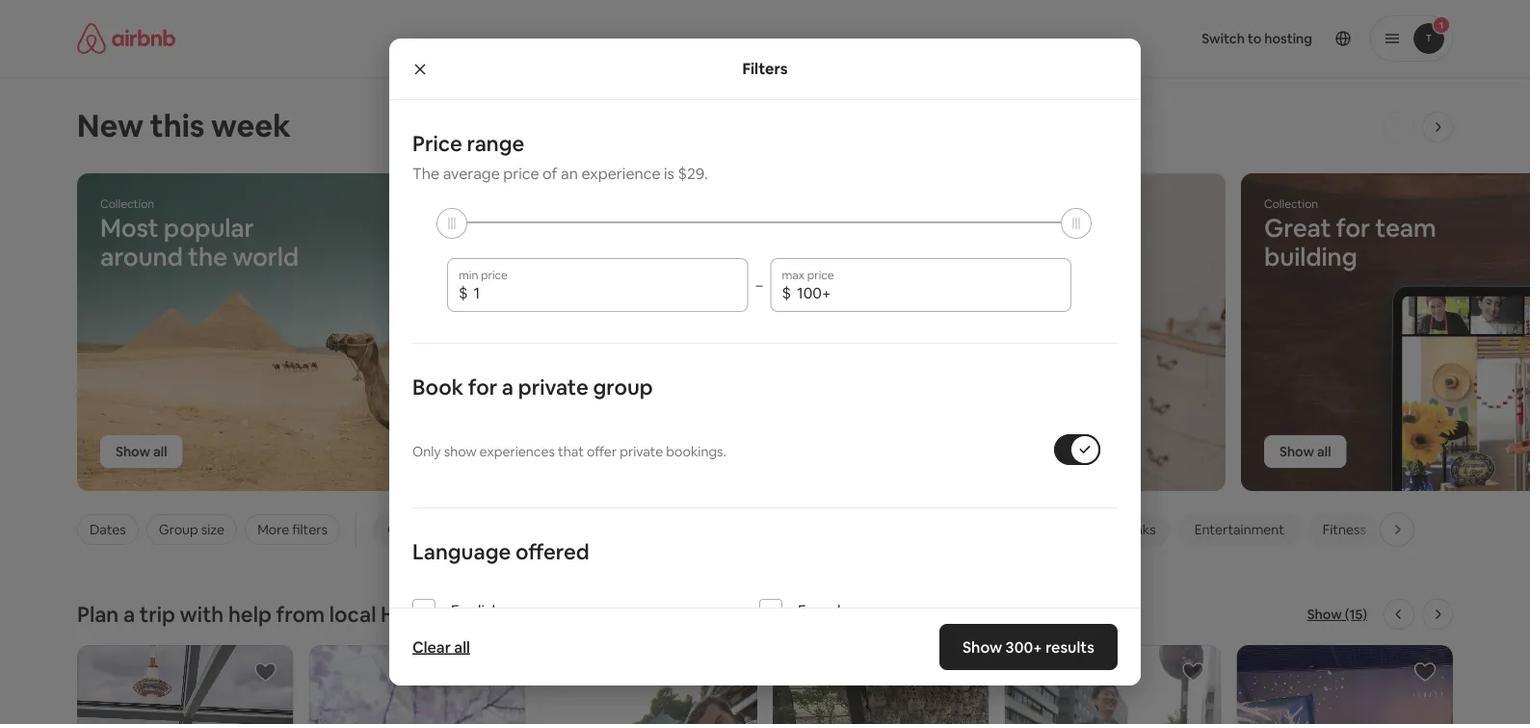 Task type: describe. For each thing, give the bounding box(es) containing it.
team
[[1376, 212, 1437, 244]]

more
[[257, 521, 289, 539]]

culture
[[1465, 521, 1509, 539]]

fitness
[[1323, 521, 1367, 539]]

great for groups
[[387, 521, 490, 539]]

fitness element
[[1323, 521, 1367, 539]]

0 horizontal spatial a
[[123, 601, 135, 628]]

itinerary
[[779, 212, 877, 244]]

show (15)
[[1308, 606, 1368, 624]]

1 $ from the left
[[459, 283, 468, 303]]

average
[[443, 163, 500, 183]]

from
[[276, 601, 325, 628]]

entertainment button
[[1179, 514, 1300, 546]]

show all for most popular around the world
[[116, 443, 167, 461]]

for for easy for itinerary planning
[[740, 212, 774, 244]]

2 save this experience image from the left
[[718, 661, 741, 684]]

show 300+ results link
[[940, 625, 1118, 671]]

filters
[[292, 521, 328, 539]]

with
[[180, 601, 224, 628]]

an
[[561, 163, 578, 183]]

more filters
[[257, 521, 328, 539]]

only show experiences that offer private bookings.
[[413, 443, 727, 461]]

show for show (15) link
[[1308, 606, 1342, 624]]

price range
[[413, 130, 525, 157]]

collection for most popular around the world
[[100, 197, 154, 212]]

2 $ text field from the left
[[797, 283, 1060, 303]]

great for groups button
[[372, 514, 506, 546]]

entertainment element
[[1195, 521, 1285, 539]]

show for most popular around the world's show all link
[[116, 443, 150, 461]]

new this week
[[77, 105, 291, 146]]

a inside the more filters dialog
[[502, 373, 514, 401]]

french
[[798, 601, 846, 621]]

more filters dialog
[[389, 39, 1141, 725]]

great inside collection great for team building
[[1265, 212, 1331, 244]]

book
[[413, 373, 464, 401]]

most
[[100, 212, 159, 244]]

history & culture element
[[1405, 521, 1509, 539]]

&
[[1453, 521, 1462, 539]]

range
[[467, 130, 525, 157]]

english
[[451, 601, 501, 621]]

price
[[413, 130, 462, 157]]

great for groups element
[[387, 521, 490, 539]]

2 show all from the left
[[698, 443, 749, 461]]

show all for great for team building
[[1280, 443, 1332, 461]]

$29.
[[678, 163, 708, 183]]

0 vertical spatial private
[[518, 373, 589, 401]]

plan
[[77, 601, 119, 628]]

collection most popular around the world
[[100, 197, 299, 273]]

all for clear all button
[[454, 638, 470, 657]]

show all link for great for team building
[[1265, 436, 1347, 468]]

show for 2nd show all link from right
[[698, 443, 733, 461]]

show all link for most popular around the world
[[100, 436, 183, 468]]

show for "show 300+ results" link at the right
[[963, 638, 1003, 657]]

world inside collection most popular around the world
[[233, 241, 299, 273]]

results
[[1046, 638, 1095, 657]]

clear
[[413, 638, 451, 657]]

group
[[593, 373, 653, 401]]

around inside collection most popular around the world
[[100, 241, 183, 273]]

300+
[[1006, 638, 1043, 657]]

language offered
[[413, 538, 590, 566]]

language
[[413, 538, 511, 566]]



Task type: vqa. For each thing, say whether or not it's contained in the screenshot.
an
yes



Task type: locate. For each thing, give the bounding box(es) containing it.
1 $ text field from the left
[[474, 283, 737, 303]]

the
[[413, 163, 440, 183]]

experience
[[582, 163, 661, 183]]

local
[[329, 601, 376, 628]]

all
[[153, 443, 167, 461], [735, 443, 749, 461], [1318, 443, 1332, 461], [454, 638, 470, 657]]

for for book for a private group
[[468, 373, 498, 401]]

all for 2nd show all link from right
[[735, 443, 749, 461]]

1 horizontal spatial collection
[[1265, 197, 1319, 212]]

0 horizontal spatial $ text field
[[474, 283, 737, 303]]

1 show all link from the left
[[100, 436, 183, 468]]

0 horizontal spatial show all
[[116, 443, 167, 461]]

history & culture button
[[1390, 514, 1524, 546]]

collection inside collection great for team building
[[1265, 197, 1319, 212]]

0 vertical spatial great
[[1265, 212, 1331, 244]]

2 collection from the left
[[1265, 197, 1319, 212]]

1 horizontal spatial save this experience image
[[718, 661, 741, 684]]

experiences
[[480, 443, 555, 461]]

1 horizontal spatial show all
[[698, 443, 749, 461]]

drinks element
[[1117, 521, 1156, 539]]

show 300+ results
[[963, 638, 1095, 657]]

filters
[[743, 59, 788, 79]]

drinks button
[[1102, 514, 1172, 546]]

more filters button
[[245, 515, 340, 546]]

1 vertical spatial great
[[387, 521, 423, 539]]

1 horizontal spatial $
[[782, 283, 791, 303]]

new this week group
[[0, 173, 1531, 493]]

history
[[1405, 521, 1450, 539]]

1 horizontal spatial save this experience image
[[1182, 661, 1205, 684]]

collection for great for team building
[[1265, 197, 1319, 212]]

history & culture
[[1405, 521, 1509, 539]]

this week
[[150, 105, 291, 146]]

show
[[116, 443, 150, 461], [698, 443, 733, 461], [1280, 443, 1315, 461], [1308, 606, 1342, 624], [963, 638, 1003, 657]]

groups
[[447, 521, 490, 539]]

1 vertical spatial private
[[620, 443, 663, 461]]

that
[[558, 443, 584, 461]]

the inside collection most popular around the world
[[188, 241, 227, 273]]

for right book
[[468, 373, 498, 401]]

3 save this experience image from the left
[[1414, 661, 1437, 684]]

0 vertical spatial the
[[188, 241, 227, 273]]

for inside the more filters dialog
[[468, 373, 498, 401]]

trip
[[140, 601, 175, 628]]

2 horizontal spatial save this experience image
[[1414, 661, 1437, 684]]

0 horizontal spatial collection
[[100, 197, 154, 212]]

world
[[233, 241, 299, 273], [557, 601, 614, 628]]

collection up the building
[[1265, 197, 1319, 212]]

for inside button
[[426, 521, 444, 539]]

0 vertical spatial around
[[100, 241, 183, 273]]

2 show all link from the left
[[682, 436, 765, 468]]

$ text field
[[474, 283, 737, 303], [797, 283, 1060, 303]]

easy
[[682, 212, 735, 244]]

1 show all from the left
[[116, 443, 167, 461]]

offer
[[587, 443, 617, 461]]

clear all button
[[403, 628, 480, 667]]

–
[[756, 277, 763, 294]]

$
[[459, 283, 468, 303], [782, 283, 791, 303]]

0 vertical spatial a
[[502, 373, 514, 401]]

2 save this experience image from the left
[[1182, 661, 1205, 684]]

collection
[[100, 197, 154, 212], [1265, 197, 1319, 212]]

for right 'easy'
[[740, 212, 774, 244]]

0 horizontal spatial great
[[387, 521, 423, 539]]

0 horizontal spatial the
[[188, 241, 227, 273]]

private up only show experiences that offer private bookings.
[[518, 373, 589, 401]]

for for great for groups
[[426, 521, 444, 539]]

drinks
[[1117, 521, 1156, 539]]

1 save this experience image from the left
[[950, 661, 973, 684]]

profile element
[[933, 0, 1453, 77]]

show for show all link corresponding to great for team building
[[1280, 443, 1315, 461]]

collection great for team building
[[1265, 197, 1437, 273]]

save this experience image
[[950, 661, 973, 684], [1182, 661, 1205, 684], [1414, 661, 1437, 684]]

only
[[413, 443, 441, 461]]

clear all
[[413, 638, 470, 657]]

0 horizontal spatial save this experience image
[[254, 661, 277, 684]]

1 horizontal spatial the
[[518, 601, 552, 628]]

offered
[[516, 538, 590, 566]]

the right english
[[518, 601, 552, 628]]

popular
[[164, 212, 254, 244]]

1 save this experience image from the left
[[254, 661, 277, 684]]

0 horizontal spatial save this experience image
[[950, 661, 973, 684]]

0 horizontal spatial world
[[233, 241, 299, 273]]

show all
[[116, 443, 167, 461], [698, 443, 749, 461], [1280, 443, 1332, 461]]

1 horizontal spatial show all link
[[682, 436, 765, 468]]

2 horizontal spatial show all
[[1280, 443, 1332, 461]]

the
[[188, 241, 227, 273], [518, 601, 552, 628]]

1 vertical spatial world
[[557, 601, 614, 628]]

plan a trip with help from local hosts around the world
[[77, 601, 614, 628]]

the right the most
[[188, 241, 227, 273]]

collection inside collection most popular around the world
[[100, 197, 154, 212]]

0 horizontal spatial show all link
[[100, 436, 183, 468]]

price
[[503, 163, 539, 183]]

building
[[1265, 241, 1358, 273]]

1 horizontal spatial $ text field
[[797, 283, 1060, 303]]

of
[[543, 163, 558, 183]]

0 horizontal spatial $
[[459, 283, 468, 303]]

1 vertical spatial around
[[443, 601, 514, 628]]

a left trip
[[123, 601, 135, 628]]

the average price of an experience is $29.
[[413, 163, 708, 183]]

0 vertical spatial world
[[233, 241, 299, 273]]

show all link
[[100, 436, 183, 468], [682, 436, 765, 468], [1265, 436, 1347, 468]]

1 vertical spatial a
[[123, 601, 135, 628]]

show inside the more filters dialog
[[963, 638, 1003, 657]]

a
[[502, 373, 514, 401], [123, 601, 135, 628]]

2 $ from the left
[[782, 283, 791, 303]]

great inside button
[[387, 521, 423, 539]]

0 horizontal spatial private
[[518, 373, 589, 401]]

1 vertical spatial the
[[518, 601, 552, 628]]

3 show all from the left
[[1280, 443, 1332, 461]]

entertainment
[[1195, 521, 1285, 539]]

a up experiences
[[502, 373, 514, 401]]

1 horizontal spatial around
[[443, 601, 514, 628]]

for left "groups"
[[426, 521, 444, 539]]

(15)
[[1345, 606, 1368, 624]]

1 horizontal spatial a
[[502, 373, 514, 401]]

0 horizontal spatial around
[[100, 241, 183, 273]]

show
[[444, 443, 477, 461]]

1 horizontal spatial world
[[557, 601, 614, 628]]

planning
[[682, 241, 782, 273]]

1 horizontal spatial great
[[1265, 212, 1331, 244]]

bookings.
[[666, 443, 727, 461]]

fitness button
[[1308, 514, 1382, 546]]

for inside "easy for itinerary planning"
[[740, 212, 774, 244]]

all for show all link corresponding to great for team building
[[1318, 443, 1332, 461]]

for inside collection great for team building
[[1336, 212, 1371, 244]]

is
[[664, 163, 675, 183]]

new
[[77, 105, 144, 146]]

1 horizontal spatial private
[[620, 443, 663, 461]]

book for a private group
[[413, 373, 653, 401]]

easy for itinerary planning
[[682, 212, 877, 273]]

save this experience image
[[254, 661, 277, 684], [718, 661, 741, 684]]

for left team
[[1336, 212, 1371, 244]]

private
[[518, 373, 589, 401], [620, 443, 663, 461]]

2 horizontal spatial show all link
[[1265, 436, 1347, 468]]

show (15) link
[[1308, 605, 1368, 625]]

help
[[228, 601, 272, 628]]

private right offer
[[620, 443, 663, 461]]

great
[[1265, 212, 1331, 244], [387, 521, 423, 539]]

all for most popular around the world's show all link
[[153, 443, 167, 461]]

around
[[100, 241, 183, 273], [443, 601, 514, 628]]

for
[[740, 212, 774, 244], [1336, 212, 1371, 244], [468, 373, 498, 401], [426, 521, 444, 539]]

hosts
[[381, 601, 439, 628]]

collection up the most
[[100, 197, 154, 212]]

3 show all link from the left
[[1265, 436, 1347, 468]]

1 collection from the left
[[100, 197, 154, 212]]

all inside button
[[454, 638, 470, 657]]



